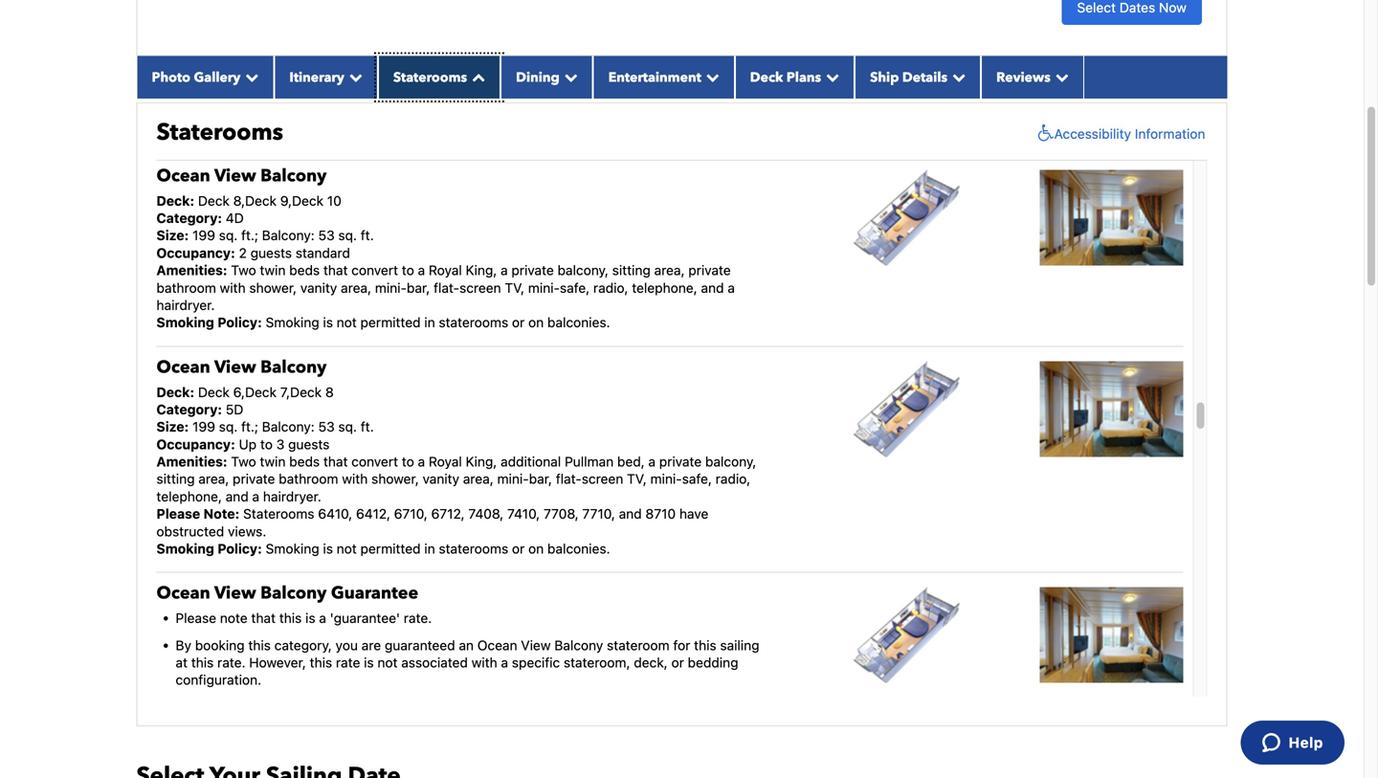 Task type: describe. For each thing, give the bounding box(es) containing it.
category: 5d size: 199 sq. ft.; balcony: 53 sq. ft. occupancy: up to 3 guests amenities:
[[157, 402, 374, 470]]

staterooms inside staterooms 6410, 6412, 6710, 6712, 7408, 7410, 7708, 7710, and 8710 have obstructed views. smoking policy: smoking is not permitted in staterooms or on balconies.
[[439, 541, 509, 557]]

10
[[327, 193, 342, 209]]

up
[[239, 436, 257, 452]]

size: for category: 5d size: 199 sq. ft.; balcony: 53 sq. ft. occupancy: up to 3 guests amenities:
[[157, 419, 189, 435]]

twin for shower,
[[260, 262, 286, 278]]

plans
[[787, 68, 822, 86]]

sq. up the "standard"
[[338, 228, 357, 243]]

pullman
[[565, 454, 614, 470]]

0 vertical spatial rate.
[[404, 610, 432, 626]]

tv, inside two twin beds that convert to a royal king, additional pullman bed, a private balcony, sitting area, private bathroom with shower, vanity area, mini-bar, flat-screen tv, mini-safe, radio, telephone, and a hairdryer. please note:
[[627, 471, 647, 487]]

convert for mini-
[[352, 262, 398, 278]]

dining
[[516, 68, 560, 86]]

radio, inside two twin beds that convert to a royal king, additional pullman bed, a private balcony, sitting area, private bathroom with shower, vanity area, mini-bar, flat-screen tv, mini-safe, radio, telephone, and a hairdryer. please note:
[[716, 471, 751, 487]]

note
[[220, 610, 248, 626]]

telephone, inside two twin beds that convert to a royal king, additional pullman bed, a private balcony, sitting area, private bathroom with shower, vanity area, mini-bar, flat-screen tv, mini-safe, radio, telephone, and a hairdryer. please note:
[[157, 489, 222, 505]]

to for bathroom
[[402, 454, 414, 470]]

guests inside category: 4d size: 199 sq. ft.; balcony: 53 sq. ft. occupancy: 2 guests standard amenities:
[[251, 245, 292, 261]]

photo
[[152, 68, 191, 86]]

permitted inside staterooms 6410, 6412, 6710, 6712, 7408, 7410, 7708, 7710, and 8710 have obstructed views. smoking policy: smoking is not permitted in staterooms or on balconies.
[[361, 541, 421, 557]]

or inside two twin beds that convert to a royal king, a private balcony, sitting area, private bathroom with shower, vanity area, mini-bar, flat-screen tv, mini-safe, radio, telephone, and a hairdryer. smoking policy: smoking is not permitted in staterooms or on balconies.
[[512, 315, 525, 330]]

7408,
[[469, 506, 504, 522]]

safe, inside two twin beds that convert to a royal king, a private balcony, sitting area, private bathroom with shower, vanity area, mini-bar, flat-screen tv, mini-safe, radio, telephone, and a hairdryer. smoking policy: smoking is not permitted in staterooms or on balconies.
[[560, 280, 590, 296]]

entertainment
[[609, 68, 702, 86]]

5d
[[226, 402, 244, 417]]

configuration.
[[176, 672, 261, 688]]

199 for 5d
[[192, 419, 215, 435]]

staterooms inside dropdown button
[[393, 68, 467, 86]]

telephone, inside two twin beds that convert to a royal king, a private balcony, sitting area, private bathroom with shower, vanity area, mini-bar, flat-screen tv, mini-safe, radio, telephone, and a hairdryer. smoking policy: smoking is not permitted in staterooms or on balconies.
[[632, 280, 698, 296]]

bed,
[[618, 454, 645, 470]]

two twin beds that convert to a royal king, additional pullman bed, a private balcony, sitting area, private bathroom with shower, vanity area, mini-bar, flat-screen tv, mini-safe, radio, telephone, and a hairdryer. please note:
[[157, 454, 757, 522]]

shower, inside two twin beds that convert to a royal king, a private balcony, sitting area, private bathroom with shower, vanity area, mini-bar, flat-screen tv, mini-safe, radio, telephone, and a hairdryer. smoking policy: smoking is not permitted in staterooms or on balconies.
[[249, 280, 297, 296]]

3
[[276, 436, 285, 452]]

with inside by booking this category, you are guaranteed an ocean view balcony stateroom for this sailing at this rate. however, this rate is not associated with a specific stateroom, deck, or bedding configuration.
[[472, 655, 498, 671]]

balcony for ocean view balcony guarantee
[[261, 582, 327, 605]]

2 vertical spatial that
[[251, 610, 276, 626]]

entertainment button
[[593, 56, 735, 98]]

deck plans
[[750, 68, 822, 86]]

6410,
[[318, 506, 353, 522]]

on inside staterooms 6410, 6412, 6710, 6712, 7408, 7410, 7708, 7710, and 8710 have obstructed views. smoking policy: smoking is not permitted in staterooms or on balconies.
[[529, 541, 544, 557]]

ocean view balcony deck: deck 6,deck 7,deck 8
[[157, 356, 334, 400]]

rate
[[336, 655, 360, 671]]

199 for 4d
[[192, 228, 215, 243]]

king, for flat-
[[466, 262, 497, 278]]

and inside two twin beds that convert to a royal king, additional pullman bed, a private balcony, sitting area, private bathroom with shower, vanity area, mini-bar, flat-screen tv, mini-safe, radio, telephone, and a hairdryer. please note:
[[226, 489, 249, 505]]

two for shower,
[[231, 262, 256, 278]]

rate. inside by booking this category, you are guaranteed an ocean view balcony stateroom for this sailing at this rate. however, this rate is not associated with a specific stateroom, deck, or bedding configuration.
[[217, 655, 246, 671]]

ft.; for up
[[241, 419, 258, 435]]

photo gallery
[[152, 68, 241, 86]]

gallery
[[194, 68, 241, 86]]

chevron down image for reviews
[[1051, 70, 1069, 84]]

additional
[[501, 454, 561, 470]]

convert for shower,
[[352, 454, 398, 470]]

6712,
[[431, 506, 465, 522]]

vanity inside two twin beds that convert to a royal king, a private balcony, sitting area, private bathroom with shower, vanity area, mini-bar, flat-screen tv, mini-safe, radio, telephone, and a hairdryer. smoking policy: smoking is not permitted in staterooms or on balconies.
[[300, 280, 337, 296]]

bathroom inside two twin beds that convert to a royal king, a private balcony, sitting area, private bathroom with shower, vanity area, mini-bar, flat-screen tv, mini-safe, radio, telephone, and a hairdryer. smoking policy: smoking is not permitted in staterooms or on balconies.
[[157, 280, 216, 296]]

amenities: inside category: 5d size: 199 sq. ft.; balcony: 53 sq. ft. occupancy: up to 3 guests amenities:
[[157, 454, 227, 470]]

by
[[176, 637, 191, 653]]

flat- inside two twin beds that convert to a royal king, a private balcony, sitting area, private bathroom with shower, vanity area, mini-bar, flat-screen tv, mini-safe, radio, telephone, and a hairdryer. smoking policy: smoking is not permitted in staterooms or on balconies.
[[434, 280, 460, 296]]

dining button
[[501, 56, 593, 98]]

6412,
[[356, 506, 391, 522]]

at
[[176, 655, 188, 671]]

balcony for ocean view balcony deck: deck 8,deck 9,deck 10
[[261, 164, 327, 188]]

8
[[325, 384, 334, 400]]

associated
[[401, 655, 468, 671]]

amenities: inside category: 4d size: 199 sq. ft.; balcony: 53 sq. ft. occupancy: 2 guests standard amenities:
[[157, 262, 227, 278]]

royal for vanity
[[429, 454, 462, 470]]

chevron down image for itinerary
[[345, 70, 363, 84]]

ocean view balcony deck: deck 8,deck 9,deck 10
[[157, 164, 342, 209]]

please note that this is a 'guarantee' rate.
[[176, 610, 432, 626]]

ocean for ocean view balcony deck: deck 6,deck 7,deck 8
[[157, 356, 210, 379]]

chevron down image for photo gallery
[[241, 70, 259, 84]]

view for ocean view balcony deck: deck 6,deck 7,deck 8
[[214, 356, 256, 379]]

and inside two twin beds that convert to a royal king, a private balcony, sitting area, private bathroom with shower, vanity area, mini-bar, flat-screen tv, mini-safe, radio, telephone, and a hairdryer. smoking policy: smoking is not permitted in staterooms or on balconies.
[[701, 280, 724, 296]]

vanity inside two twin beds that convert to a royal king, additional pullman bed, a private balcony, sitting area, private bathroom with shower, vanity area, mini-bar, flat-screen tv, mini-safe, radio, telephone, and a hairdryer. please note:
[[423, 471, 460, 487]]

you
[[336, 637, 358, 653]]

itinerary
[[290, 68, 345, 86]]

however,
[[249, 655, 306, 671]]

8,deck
[[233, 193, 277, 209]]

obstructed
[[157, 524, 224, 539]]

standard
[[296, 245, 350, 261]]

for
[[673, 637, 691, 653]]

category: 4d size: 199 sq. ft.; balcony: 53 sq. ft. occupancy: 2 guests standard amenities:
[[157, 210, 374, 278]]

category: for category: 4d size: 199 sq. ft.; balcony: 53 sq. ft. occupancy: 2 guests standard amenities:
[[157, 210, 222, 226]]

on inside two twin beds that convert to a royal king, a private balcony, sitting area, private bathroom with shower, vanity area, mini-bar, flat-screen tv, mini-safe, radio, telephone, and a hairdryer. smoking policy: smoking is not permitted in staterooms or on balconies.
[[529, 315, 544, 330]]

guarantee
[[331, 582, 419, 605]]

tv, inside two twin beds that convert to a royal king, a private balcony, sitting area, private bathroom with shower, vanity area, mini-bar, flat-screen tv, mini-safe, radio, telephone, and a hairdryer. smoking policy: smoking is not permitted in staterooms or on balconies.
[[505, 280, 525, 296]]

royal for bar,
[[429, 262, 462, 278]]

stateroom
[[607, 637, 670, 653]]

deck for ocean view balcony deck: deck 8,deck 9,deck 10
[[198, 193, 230, 209]]

hairdryer. inside two twin beds that convert to a royal king, additional pullman bed, a private balcony, sitting area, private bathroom with shower, vanity area, mini-bar, flat-screen tv, mini-safe, radio, telephone, and a hairdryer. please note:
[[263, 489, 322, 505]]

sq. up 6410,
[[338, 419, 357, 435]]

two twin beds that convert to a royal king, a private balcony, sitting area, private bathroom with shower, vanity area, mini-bar, flat-screen tv, mini-safe, radio, telephone, and a hairdryer. smoking policy: smoking is not permitted in staterooms or on balconies.
[[157, 262, 735, 330]]

smoking up ocean view balcony guarantee
[[266, 541, 319, 557]]

ship
[[870, 68, 899, 86]]

policy: inside two twin beds that convert to a royal king, a private balcony, sitting area, private bathroom with shower, vanity area, mini-bar, flat-screen tv, mini-safe, radio, telephone, and a hairdryer. smoking policy: smoking is not permitted in staterooms or on balconies.
[[218, 315, 262, 330]]

balcony, inside two twin beds that convert to a royal king, a private balcony, sitting area, private bathroom with shower, vanity area, mini-bar, flat-screen tv, mini-safe, radio, telephone, and a hairdryer. smoking policy: smoking is not permitted in staterooms or on balconies.
[[558, 262, 609, 278]]

shower, inside two twin beds that convert to a royal king, additional pullman bed, a private balcony, sitting area, private bathroom with shower, vanity area, mini-bar, flat-screen tv, mini-safe, radio, telephone, and a hairdryer. please note:
[[372, 471, 419, 487]]

note:
[[204, 506, 240, 522]]

bathroom inside two twin beds that convert to a royal king, additional pullman bed, a private balcony, sitting area, private bathroom with shower, vanity area, mini-bar, flat-screen tv, mini-safe, radio, telephone, and a hairdryer. please note:
[[279, 471, 338, 487]]

not inside staterooms 6410, 6412, 6710, 6712, 7408, 7410, 7708, 7710, and 8710 have obstructed views. smoking policy: smoking is not permitted in staterooms or on balconies.
[[337, 541, 357, 557]]

is inside staterooms 6410, 6412, 6710, 6712, 7408, 7410, 7708, 7710, and 8710 have obstructed views. smoking policy: smoking is not permitted in staterooms or on balconies.
[[323, 541, 333, 557]]

7708,
[[544, 506, 579, 522]]

please inside two twin beds that convert to a royal king, additional pullman bed, a private balcony, sitting area, private bathroom with shower, vanity area, mini-bar, flat-screen tv, mini-safe, radio, telephone, and a hairdryer. please note:
[[157, 506, 200, 522]]

with inside two twin beds that convert to a royal king, a private balcony, sitting area, private bathroom with shower, vanity area, mini-bar, flat-screen tv, mini-safe, radio, telephone, and a hairdryer. smoking policy: smoking is not permitted in staterooms or on balconies.
[[220, 280, 246, 296]]

this right at
[[191, 655, 214, 671]]

by booking this category, you are guaranteed an ocean view balcony stateroom for this sailing at this rate. however, this rate is not associated with a specific stateroom, deck, or bedding configuration.
[[176, 637, 760, 688]]

not inside two twin beds that convert to a royal king, a private balcony, sitting area, private bathroom with shower, vanity area, mini-bar, flat-screen tv, mini-safe, radio, telephone, and a hairdryer. smoking policy: smoking is not permitted in staterooms or on balconies.
[[337, 315, 357, 330]]

view for ocean view balcony guarantee
[[214, 582, 256, 605]]

to for vanity
[[402, 262, 414, 278]]

views.
[[228, 524, 266, 539]]

itinerary button
[[274, 56, 378, 98]]

staterooms button
[[378, 56, 501, 98]]

chevron down image for entertainment
[[702, 70, 720, 84]]

accessibility
[[1055, 126, 1132, 142]]

1 vertical spatial staterooms
[[157, 117, 283, 148]]

deck inside dropdown button
[[750, 68, 784, 86]]

photo gallery button
[[136, 56, 274, 98]]

ship details button
[[855, 56, 982, 98]]

bedding
[[688, 655, 739, 671]]

smoking up 7,deck
[[266, 315, 319, 330]]

details
[[903, 68, 948, 86]]

8710
[[646, 506, 676, 522]]

occupancy: for 5d
[[157, 436, 235, 452]]

king, for area,
[[466, 454, 497, 470]]

this up 'bedding'
[[694, 637, 717, 653]]

smoking down obstructed
[[157, 541, 214, 557]]

cabin image for  deck on independence of the seas image
[[1040, 588, 1184, 683]]

flat- inside two twin beds that convert to a royal king, additional pullman bed, a private balcony, sitting area, private bathroom with shower, vanity area, mini-bar, flat-screen tv, mini-safe, radio, telephone, and a hairdryer. please note:
[[556, 471, 582, 487]]

accessibility information link
[[1034, 124, 1206, 143]]

wheelchair image
[[1034, 124, 1055, 143]]

permitted inside two twin beds that convert to a royal king, a private balcony, sitting area, private bathroom with shower, vanity area, mini-bar, flat-screen tv, mini-safe, radio, telephone, and a hairdryer. smoking policy: smoking is not permitted in staterooms or on balconies.
[[361, 315, 421, 330]]

view for ocean view balcony deck: deck 8,deck 9,deck 10
[[214, 164, 256, 188]]

smoking up ocean view balcony deck: deck 6,deck 7,deck 8
[[157, 315, 214, 330]]

in inside two twin beds that convert to a royal king, a private balcony, sitting area, private bathroom with shower, vanity area, mini-bar, flat-screen tv, mini-safe, radio, telephone, and a hairdryer. smoking policy: smoking is not permitted in staterooms or on balconies.
[[424, 315, 435, 330]]

specific
[[512, 655, 560, 671]]

7410,
[[507, 506, 540, 522]]

ft. for category: 5d size: 199 sq. ft.; balcony: 53 sq. ft. occupancy: up to 3 guests amenities:
[[361, 419, 374, 435]]

stateroom,
[[564, 655, 631, 671]]

this down ocean view balcony guarantee
[[279, 610, 302, 626]]

or inside by booking this category, you are guaranteed an ocean view balcony stateroom for this sailing at this rate. however, this rate is not associated with a specific stateroom, deck, or bedding configuration.
[[672, 655, 684, 671]]



Task type: vqa. For each thing, say whether or not it's contained in the screenshot.
The Stateroom
yes



Task type: locate. For each thing, give the bounding box(es) containing it.
0 vertical spatial and
[[701, 280, 724, 296]]

ocean inside ocean view balcony deck: deck 6,deck 7,deck 8
[[157, 356, 210, 379]]

53
[[318, 228, 335, 243], [318, 419, 335, 435]]

chevron down image left deck plans
[[702, 70, 720, 84]]

beds up 6410,
[[289, 454, 320, 470]]

chevron down image left "ship"
[[822, 70, 840, 84]]

1 in from the top
[[424, 315, 435, 330]]

1 vertical spatial staterooms
[[439, 541, 509, 557]]

balcony inside ocean view balcony deck: deck 6,deck 7,deck 8
[[261, 356, 327, 379]]

that
[[324, 262, 348, 278], [324, 454, 348, 470], [251, 610, 276, 626]]

size: inside category: 5d size: 199 sq. ft.; balcony: 53 sq. ft. occupancy: up to 3 guests amenities:
[[157, 419, 189, 435]]

53 inside category: 5d size: 199 sq. ft.; balcony: 53 sq. ft. occupancy: up to 3 guests amenities:
[[318, 419, 335, 435]]

sitting inside two twin beds that convert to a royal king, a private balcony, sitting area, private bathroom with shower, vanity area, mini-bar, flat-screen tv, mini-safe, radio, telephone, and a hairdryer. smoking policy: smoking is not permitted in staterooms or on balconies.
[[613, 262, 651, 278]]

royal
[[429, 262, 462, 278], [429, 454, 462, 470]]

2 beds from the top
[[289, 454, 320, 470]]

a
[[418, 262, 425, 278], [501, 262, 508, 278], [728, 280, 735, 296], [418, 454, 425, 470], [649, 454, 656, 470], [252, 489, 260, 505], [319, 610, 326, 626], [501, 655, 508, 671]]

staterooms 6410, 6412, 6710, 6712, 7408, 7410, 7708, 7710, and 8710 have obstructed views. smoking policy: smoking is not permitted in staterooms or on balconies.
[[157, 506, 709, 557]]

balcony up stateroom, at left bottom
[[555, 637, 603, 653]]

sq.
[[219, 228, 238, 243], [338, 228, 357, 243], [219, 419, 238, 435], [338, 419, 357, 435]]

0 vertical spatial please
[[157, 506, 200, 522]]

2 category: from the top
[[157, 402, 222, 417]]

2 ft.; from the top
[[241, 419, 258, 435]]

hairdryer. up ocean view balcony deck: deck 6,deck 7,deck 8
[[157, 297, 215, 313]]

1 vertical spatial balcony,
[[706, 454, 757, 470]]

accessibility information
[[1055, 126, 1206, 142]]

to
[[402, 262, 414, 278], [260, 436, 273, 452], [402, 454, 414, 470]]

amenities: down '4d'
[[157, 262, 227, 278]]

bar, inside two twin beds that convert to a royal king, additional pullman bed, a private balcony, sitting area, private bathroom with shower, vanity area, mini-bar, flat-screen tv, mini-safe, radio, telephone, and a hairdryer. please note:
[[529, 471, 552, 487]]

staterooms inside staterooms 6410, 6412, 6710, 6712, 7408, 7410, 7708, 7710, and 8710 have obstructed views. smoking policy: smoking is not permitted in staterooms or on balconies.
[[243, 506, 315, 522]]

1 horizontal spatial and
[[619, 506, 642, 522]]

0 horizontal spatial balcony,
[[558, 262, 609, 278]]

1 vertical spatial bathroom
[[279, 471, 338, 487]]

1 royal from the top
[[429, 262, 462, 278]]

chevron down image for deck plans
[[822, 70, 840, 84]]

ft.; for 2
[[241, 228, 258, 243]]

1 chevron down image from the left
[[345, 70, 363, 84]]

twin inside two twin beds that convert to a royal king, a private balcony, sitting area, private bathroom with shower, vanity area, mini-bar, flat-screen tv, mini-safe, radio, telephone, and a hairdryer. smoking policy: smoking is not permitted in staterooms or on balconies.
[[260, 262, 286, 278]]

view
[[214, 164, 256, 188], [214, 356, 256, 379], [214, 582, 256, 605], [521, 637, 551, 653]]

not inside by booking this category, you are guaranteed an ocean view balcony stateroom for this sailing at this rate. however, this rate is not associated with a specific stateroom, deck, or bedding configuration.
[[378, 655, 398, 671]]

1 vertical spatial king,
[[466, 454, 497, 470]]

two down up
[[231, 454, 256, 470]]

3 chevron down image from the left
[[1051, 70, 1069, 84]]

convert inside two twin beds that convert to a royal king, a private balcony, sitting area, private bathroom with shower, vanity area, mini-bar, flat-screen tv, mini-safe, radio, telephone, and a hairdryer. smoking policy: smoking is not permitted in staterooms or on balconies.
[[352, 262, 398, 278]]

chevron down image for ship details
[[948, 70, 966, 84]]

0 horizontal spatial shower,
[[249, 280, 297, 296]]

1 vertical spatial shower,
[[372, 471, 419, 487]]

two for private
[[231, 454, 256, 470]]

1 ft. from the top
[[361, 228, 374, 243]]

0 vertical spatial twin
[[260, 262, 286, 278]]

policy: up ocean view balcony deck: deck 6,deck 7,deck 8
[[218, 315, 262, 330]]

beds for bathroom
[[289, 454, 320, 470]]

is down 6410,
[[323, 541, 333, 557]]

deck: left 8,deck
[[157, 193, 195, 209]]

1 vertical spatial category:
[[157, 402, 222, 417]]

view up 8,deck
[[214, 164, 256, 188]]

ocean for ocean view balcony guarantee
[[157, 582, 210, 605]]

199 inside category: 5d size: 199 sq. ft.; balcony: 53 sq. ft. occupancy: up to 3 guests amenities:
[[192, 419, 215, 435]]

2 chevron down image from the left
[[560, 70, 578, 84]]

beds for vanity
[[289, 262, 320, 278]]

0 horizontal spatial flat-
[[434, 280, 460, 296]]

balcony: for 3
[[262, 419, 315, 435]]

that for bathroom
[[324, 454, 348, 470]]

0 horizontal spatial bathroom
[[157, 280, 216, 296]]

chevron down image inside dining dropdown button
[[560, 70, 578, 84]]

bar, inside two twin beds that convert to a royal king, a private balcony, sitting area, private bathroom with shower, vanity area, mini-bar, flat-screen tv, mini-safe, radio, telephone, and a hairdryer. smoking policy: smoking is not permitted in staterooms or on balconies.
[[407, 280, 430, 296]]

is inside two twin beds that convert to a royal king, a private balcony, sitting area, private bathroom with shower, vanity area, mini-bar, flat-screen tv, mini-safe, radio, telephone, and a hairdryer. smoking policy: smoking is not permitted in staterooms or on balconies.
[[323, 315, 333, 330]]

1 vertical spatial ft.;
[[241, 419, 258, 435]]

1 vertical spatial 53
[[318, 419, 335, 435]]

sq. down 5d
[[219, 419, 238, 435]]

1 53 from the top
[[318, 228, 335, 243]]

1 horizontal spatial flat-
[[556, 471, 582, 487]]

deck: inside 'ocean view balcony deck: deck 8,deck 9,deck 10'
[[157, 193, 195, 209]]

deck: inside ocean view balcony deck: deck 6,deck 7,deck 8
[[157, 384, 195, 400]]

4d
[[226, 210, 244, 226]]

199 down ocean view balcony deck: deck 6,deck 7,deck 8
[[192, 419, 215, 435]]

ft.; up up
[[241, 419, 258, 435]]

1 vertical spatial safe,
[[682, 471, 712, 487]]

two inside two twin beds that convert to a royal king, additional pullman bed, a private balcony, sitting area, private bathroom with shower, vanity area, mini-bar, flat-screen tv, mini-safe, radio, telephone, and a hairdryer. please note:
[[231, 454, 256, 470]]

2 53 from the top
[[318, 419, 335, 435]]

1 king, from the top
[[466, 262, 497, 278]]

is up 8
[[323, 315, 333, 330]]

199 inside category: 4d size: 199 sq. ft.; balcony: 53 sq. ft. occupancy: 2 guests standard amenities:
[[192, 228, 215, 243]]

telephone,
[[632, 280, 698, 296], [157, 489, 222, 505]]

is
[[323, 315, 333, 330], [323, 541, 333, 557], [306, 610, 316, 626], [364, 655, 374, 671]]

amenities: up note:
[[157, 454, 227, 470]]

please
[[157, 506, 200, 522], [176, 610, 216, 626]]

to inside category: 5d size: 199 sq. ft.; balcony: 53 sq. ft. occupancy: up to 3 guests amenities:
[[260, 436, 273, 452]]

1 vertical spatial occupancy:
[[157, 436, 235, 452]]

tv,
[[505, 280, 525, 296], [627, 471, 647, 487]]

2 size: from the top
[[157, 419, 189, 435]]

0 vertical spatial ft.;
[[241, 228, 258, 243]]

guests right 2
[[251, 245, 292, 261]]

guaranteed
[[385, 637, 455, 653]]

deck up '4d'
[[198, 193, 230, 209]]

view inside ocean view balcony deck: deck 6,deck 7,deck 8
[[214, 356, 256, 379]]

1 vertical spatial balcony:
[[262, 419, 315, 435]]

0 vertical spatial hairdryer.
[[157, 297, 215, 313]]

0 vertical spatial bar,
[[407, 280, 430, 296]]

cabin image for deck 8,deck 9,deck 10 deck on independence of the seas image
[[1040, 170, 1184, 266]]

1 horizontal spatial vanity
[[423, 471, 460, 487]]

booking
[[195, 637, 245, 653]]

1 category: from the top
[[157, 210, 222, 226]]

category,
[[275, 637, 332, 653]]

balconies. inside staterooms 6410, 6412, 6710, 6712, 7408, 7410, 7708, 7710, and 8710 have obstructed views. smoking policy: smoking is not permitted in staterooms or on balconies.
[[548, 541, 610, 557]]

2 amenities: from the top
[[157, 454, 227, 470]]

53 inside category: 4d size: 199 sq. ft.; balcony: 53 sq. ft. occupancy: 2 guests standard amenities:
[[318, 228, 335, 243]]

balcony, inside two twin beds that convert to a royal king, additional pullman bed, a private balcony, sitting area, private bathroom with shower, vanity area, mini-bar, flat-screen tv, mini-safe, radio, telephone, and a hairdryer. please note:
[[706, 454, 757, 470]]

screen inside two twin beds that convert to a royal king, additional pullman bed, a private balcony, sitting area, private bathroom with shower, vanity area, mini-bar, flat-screen tv, mini-safe, radio, telephone, and a hairdryer. please note:
[[582, 471, 624, 487]]

deck: left 6,deck
[[157, 384, 195, 400]]

balcony inside by booking this category, you are guaranteed an ocean view balcony stateroom for this sailing at this rate. however, this rate is not associated with a specific stateroom, deck, or bedding configuration.
[[555, 637, 603, 653]]

deck,
[[634, 655, 668, 671]]

0 vertical spatial screen
[[460, 280, 501, 296]]

1 balcony: from the top
[[262, 228, 315, 243]]

0 vertical spatial convert
[[352, 262, 398, 278]]

1 on from the top
[[529, 315, 544, 330]]

0 vertical spatial occupancy:
[[157, 245, 235, 261]]

staterooms
[[439, 315, 509, 330], [439, 541, 509, 557]]

size: down 'ocean view balcony deck: deck 8,deck 9,deck 10'
[[157, 228, 189, 243]]

2 vertical spatial to
[[402, 454, 414, 470]]

199 down 'ocean view balcony deck: deck 8,deck 9,deck 10'
[[192, 228, 215, 243]]

53 up the "standard"
[[318, 228, 335, 243]]

1 horizontal spatial radio,
[[716, 471, 751, 487]]

ft. inside category: 5d size: 199 sq. ft.; balcony: 53 sq. ft. occupancy: up to 3 guests amenities:
[[361, 419, 374, 435]]

chevron down image for dining
[[560, 70, 578, 84]]

1 vertical spatial two
[[231, 454, 256, 470]]

0 vertical spatial shower,
[[249, 280, 297, 296]]

that up 6410,
[[324, 454, 348, 470]]

2
[[239, 245, 247, 261]]

1 vertical spatial flat-
[[556, 471, 582, 487]]

7710,
[[583, 506, 616, 522]]

1 vertical spatial 199
[[192, 419, 215, 435]]

1 deck: from the top
[[157, 193, 195, 209]]

1 staterooms from the top
[[439, 315, 509, 330]]

two inside two twin beds that convert to a royal king, a private balcony, sitting area, private bathroom with shower, vanity area, mini-bar, flat-screen tv, mini-safe, radio, telephone, and a hairdryer. smoking policy: smoking is not permitted in staterooms or on balconies.
[[231, 262, 256, 278]]

0 vertical spatial balconies.
[[548, 315, 610, 330]]

that inside two twin beds that convert to a royal king, additional pullman bed, a private balcony, sitting area, private bathroom with shower, vanity area, mini-bar, flat-screen tv, mini-safe, radio, telephone, and a hairdryer. please note:
[[324, 454, 348, 470]]

0 vertical spatial size:
[[157, 228, 189, 243]]

1 size: from the top
[[157, 228, 189, 243]]

beds down the "standard"
[[289, 262, 320, 278]]

sitting inside two twin beds that convert to a royal king, additional pullman bed, a private balcony, sitting area, private bathroom with shower, vanity area, mini-bar, flat-screen tv, mini-safe, radio, telephone, and a hairdryer. please note:
[[157, 471, 195, 487]]

1 vertical spatial or
[[512, 541, 525, 557]]

size: inside category: 4d size: 199 sq. ft.; balcony: 53 sq. ft. occupancy: 2 guests standard amenities:
[[157, 228, 189, 243]]

category: for category: 5d size: 199 sq. ft.; balcony: 53 sq. ft. occupancy: up to 3 guests amenities:
[[157, 402, 222, 417]]

that inside two twin beds that convert to a royal king, a private balcony, sitting area, private bathroom with shower, vanity area, mini-bar, flat-screen tv, mini-safe, radio, telephone, and a hairdryer. smoking policy: smoking is not permitted in staterooms or on balconies.
[[324, 262, 348, 278]]

category: left '4d'
[[157, 210, 222, 226]]

0 vertical spatial guests
[[251, 245, 292, 261]]

1 permitted from the top
[[361, 315, 421, 330]]

53 down 8
[[318, 419, 335, 435]]

1 balconies. from the top
[[548, 315, 610, 330]]

deck
[[750, 68, 784, 86], [198, 193, 230, 209], [198, 384, 230, 400]]

0 vertical spatial flat-
[[434, 280, 460, 296]]

2 occupancy: from the top
[[157, 436, 235, 452]]

twin inside two twin beds that convert to a royal king, additional pullman bed, a private balcony, sitting area, private bathroom with shower, vanity area, mini-bar, flat-screen tv, mini-safe, radio, telephone, and a hairdryer. please note:
[[260, 454, 286, 470]]

0 horizontal spatial tv,
[[505, 280, 525, 296]]

with down 2
[[220, 280, 246, 296]]

balcony: inside category: 4d size: 199 sq. ft.; balcony: 53 sq. ft. occupancy: 2 guests standard amenities:
[[262, 228, 315, 243]]

to inside two twin beds that convert to a royal king, additional pullman bed, a private balcony, sitting area, private bathroom with shower, vanity area, mini-bar, flat-screen tv, mini-safe, radio, telephone, and a hairdryer. please note:
[[402, 454, 414, 470]]

0 horizontal spatial screen
[[460, 280, 501, 296]]

and inside staterooms 6410, 6412, 6710, 6712, 7408, 7410, 7708, 7710, and 8710 have obstructed views. smoking policy: smoking is not permitted in staterooms or on balconies.
[[619, 506, 642, 522]]

is down are
[[364, 655, 374, 671]]

0 vertical spatial on
[[529, 315, 544, 330]]

2 convert from the top
[[352, 454, 398, 470]]

1 vertical spatial hairdryer.
[[263, 489, 322, 505]]

balcony up 9,deck
[[261, 164, 327, 188]]

reviews button
[[982, 56, 1085, 98]]

53 for 3
[[318, 419, 335, 435]]

1 vertical spatial rate.
[[217, 655, 246, 671]]

twin down 3
[[260, 454, 286, 470]]

this down category, at the left bottom of page
[[310, 655, 332, 671]]

this up however,
[[248, 637, 271, 653]]

0 horizontal spatial vanity
[[300, 280, 337, 296]]

safe, inside two twin beds that convert to a royal king, additional pullman bed, a private balcony, sitting area, private bathroom with shower, vanity area, mini-bar, flat-screen tv, mini-safe, radio, telephone, and a hairdryer. please note:
[[682, 471, 712, 487]]

2 king, from the top
[[466, 454, 497, 470]]

a inside by booking this category, you are guaranteed an ocean view balcony stateroom for this sailing at this rate. however, this rate is not associated with a specific stateroom, deck, or bedding configuration.
[[501, 655, 508, 671]]

guests inside category: 5d size: 199 sq. ft.; balcony: 53 sq. ft. occupancy: up to 3 guests amenities:
[[288, 436, 330, 452]]

view inside by booking this category, you are guaranteed an ocean view balcony stateroom for this sailing at this rate. however, this rate is not associated with a specific stateroom, deck, or bedding configuration.
[[521, 637, 551, 653]]

0 vertical spatial balcony,
[[558, 262, 609, 278]]

9,deck
[[280, 193, 324, 209]]

staterooms
[[393, 68, 467, 86], [157, 117, 283, 148], [243, 506, 315, 522]]

this
[[279, 610, 302, 626], [248, 637, 271, 653], [694, 637, 717, 653], [191, 655, 214, 671], [310, 655, 332, 671]]

deck: for ocean view balcony deck: deck 8,deck 9,deck 10
[[157, 193, 195, 209]]

with up 6412,
[[342, 471, 368, 487]]

that right "note"
[[251, 610, 276, 626]]

0 vertical spatial category:
[[157, 210, 222, 226]]

an
[[459, 637, 474, 653]]

twin for private
[[260, 454, 286, 470]]

area,
[[654, 262, 685, 278], [341, 280, 372, 296], [199, 471, 229, 487], [463, 471, 494, 487]]

0 horizontal spatial rate.
[[217, 655, 246, 671]]

twin down 8,deck
[[260, 262, 286, 278]]

policy: inside staterooms 6410, 6412, 6710, 6712, 7408, 7410, 7708, 7710, and 8710 have obstructed views. smoking policy: smoking is not permitted in staterooms or on balconies.
[[218, 541, 262, 557]]

2 deck: from the top
[[157, 384, 195, 400]]

ft. for category: 4d size: 199 sq. ft.; balcony: 53 sq. ft. occupancy: 2 guests standard amenities:
[[361, 228, 374, 243]]

amenities:
[[157, 262, 227, 278], [157, 454, 227, 470]]

2 balconies. from the top
[[548, 541, 610, 557]]

1 horizontal spatial with
[[342, 471, 368, 487]]

balcony up please note that this is a 'guarantee' rate.
[[261, 582, 327, 605]]

0 vertical spatial amenities:
[[157, 262, 227, 278]]

0 vertical spatial royal
[[429, 262, 462, 278]]

chevron down image left "itinerary"
[[241, 70, 259, 84]]

4 chevron down image from the left
[[948, 70, 966, 84]]

bathroom up 6410,
[[279, 471, 338, 487]]

size:
[[157, 228, 189, 243], [157, 419, 189, 435]]

in
[[424, 315, 435, 330], [424, 541, 435, 557]]

vanity
[[300, 280, 337, 296], [423, 471, 460, 487]]

0 vertical spatial sitting
[[613, 262, 651, 278]]

1 vertical spatial deck:
[[157, 384, 195, 400]]

0 vertical spatial tv,
[[505, 280, 525, 296]]

chevron down image inside ship details dropdown button
[[948, 70, 966, 84]]

safe,
[[560, 280, 590, 296], [682, 471, 712, 487]]

1 horizontal spatial hairdryer.
[[263, 489, 322, 505]]

2 vertical spatial not
[[378, 655, 398, 671]]

6,deck
[[233, 384, 277, 400]]

2 vertical spatial or
[[672, 655, 684, 671]]

1 vertical spatial beds
[[289, 454, 320, 470]]

screen inside two twin beds that convert to a royal king, a private balcony, sitting area, private bathroom with shower, vanity area, mini-bar, flat-screen tv, mini-safe, radio, telephone, and a hairdryer. smoking policy: smoking is not permitted in staterooms or on balconies.
[[460, 280, 501, 296]]

1 vertical spatial with
[[342, 471, 368, 487]]

guests right 3
[[288, 436, 330, 452]]

1 vertical spatial not
[[337, 541, 357, 557]]

1 vertical spatial telephone,
[[157, 489, 222, 505]]

1 vertical spatial and
[[226, 489, 249, 505]]

and
[[701, 280, 724, 296], [226, 489, 249, 505], [619, 506, 642, 522]]

radio, inside two twin beds that convert to a royal king, a private balcony, sitting area, private bathroom with shower, vanity area, mini-bar, flat-screen tv, mini-safe, radio, telephone, and a hairdryer. smoking policy: smoking is not permitted in staterooms or on balconies.
[[594, 280, 629, 296]]

0 horizontal spatial sitting
[[157, 471, 195, 487]]

hairdryer. inside two twin beds that convert to a royal king, a private balcony, sitting area, private bathroom with shower, vanity area, mini-bar, flat-screen tv, mini-safe, radio, telephone, and a hairdryer. smoking policy: smoking is not permitted in staterooms or on balconies.
[[157, 297, 215, 313]]

category:
[[157, 210, 222, 226], [157, 402, 222, 417]]

bathroom
[[157, 280, 216, 296], [279, 471, 338, 487]]

1 vertical spatial guests
[[288, 436, 330, 452]]

chevron down image inside entertainment dropdown button
[[702, 70, 720, 84]]

ft.; up 2
[[241, 228, 258, 243]]

have
[[680, 506, 709, 522]]

balcony: up 3
[[262, 419, 315, 435]]

1 vertical spatial vanity
[[423, 471, 460, 487]]

flat-
[[434, 280, 460, 296], [556, 471, 582, 487]]

please up obstructed
[[157, 506, 200, 522]]

balconies. inside two twin beds that convert to a royal king, a private balcony, sitting area, private bathroom with shower, vanity area, mini-bar, flat-screen tv, mini-safe, radio, telephone, and a hairdryer. smoking policy: smoking is not permitted in staterooms or on balconies.
[[548, 315, 610, 330]]

chevron down image left entertainment
[[560, 70, 578, 84]]

to inside two twin beds that convert to a royal king, a private balcony, sitting area, private bathroom with shower, vanity area, mini-bar, flat-screen tv, mini-safe, radio, telephone, and a hairdryer. smoking policy: smoking is not permitted in staterooms or on balconies.
[[402, 262, 414, 278]]

1 horizontal spatial safe,
[[682, 471, 712, 487]]

0 vertical spatial or
[[512, 315, 525, 330]]

1 chevron down image from the left
[[241, 70, 259, 84]]

2 two from the top
[[231, 454, 256, 470]]

ft.
[[361, 228, 374, 243], [361, 419, 374, 435]]

0 vertical spatial telephone,
[[632, 280, 698, 296]]

sailing
[[720, 637, 760, 653]]

'guarantee'
[[330, 610, 400, 626]]

not down the "standard"
[[337, 315, 357, 330]]

balconies.
[[548, 315, 610, 330], [548, 541, 610, 557]]

ft. inside category: 4d size: 199 sq. ft.; balcony: 53 sq. ft. occupancy: 2 guests standard amenities:
[[361, 228, 374, 243]]

policy: down views.
[[218, 541, 262, 557]]

ft.;
[[241, 228, 258, 243], [241, 419, 258, 435]]

1 convert from the top
[[352, 262, 398, 278]]

chevron down image inside itinerary dropdown button
[[345, 70, 363, 84]]

1 policy: from the top
[[218, 315, 262, 330]]

0 horizontal spatial radio,
[[594, 280, 629, 296]]

not down are
[[378, 655, 398, 671]]

is inside by booking this category, you are guaranteed an ocean view balcony stateroom for this sailing at this rate. however, this rate is not associated with a specific stateroom, deck, or bedding configuration.
[[364, 655, 374, 671]]

2 in from the top
[[424, 541, 435, 557]]

2 chevron down image from the left
[[702, 70, 720, 84]]

deck up 5d
[[198, 384, 230, 400]]

deck plans button
[[735, 56, 855, 98]]

balcony: down 9,deck
[[262, 228, 315, 243]]

deck: for ocean view balcony deck: deck 6,deck 7,deck 8
[[157, 384, 195, 400]]

2 balcony: from the top
[[262, 419, 315, 435]]

or
[[512, 315, 525, 330], [512, 541, 525, 557], [672, 655, 684, 671]]

0 vertical spatial staterooms
[[393, 68, 467, 86]]

0 vertical spatial radio,
[[594, 280, 629, 296]]

policy:
[[218, 315, 262, 330], [218, 541, 262, 557]]

0 horizontal spatial telephone,
[[157, 489, 222, 505]]

1 vertical spatial radio,
[[716, 471, 751, 487]]

2 ft. from the top
[[361, 419, 374, 435]]

2 horizontal spatial and
[[701, 280, 724, 296]]

199
[[192, 228, 215, 243], [192, 419, 215, 435]]

1 occupancy: from the top
[[157, 245, 235, 261]]

vanity up 6712,
[[423, 471, 460, 487]]

chevron down image
[[241, 70, 259, 84], [560, 70, 578, 84], [1051, 70, 1069, 84]]

balcony,
[[558, 262, 609, 278], [706, 454, 757, 470]]

1 horizontal spatial rate.
[[404, 610, 432, 626]]

0 vertical spatial with
[[220, 280, 246, 296]]

view up "note"
[[214, 582, 256, 605]]

view up 6,deck
[[214, 356, 256, 379]]

king,
[[466, 262, 497, 278], [466, 454, 497, 470]]

convert inside two twin beds that convert to a royal king, additional pullman bed, a private balcony, sitting area, private bathroom with shower, vanity area, mini-bar, flat-screen tv, mini-safe, radio, telephone, and a hairdryer. please note:
[[352, 454, 398, 470]]

that for vanity
[[324, 262, 348, 278]]

1 vertical spatial in
[[424, 541, 435, 557]]

staterooms inside two twin beds that convert to a royal king, a private balcony, sitting area, private bathroom with shower, vanity area, mini-bar, flat-screen tv, mini-safe, radio, telephone, and a hairdryer. smoking policy: smoking is not permitted in staterooms or on balconies.
[[439, 315, 509, 330]]

0 vertical spatial that
[[324, 262, 348, 278]]

2 vertical spatial and
[[619, 506, 642, 522]]

0 horizontal spatial and
[[226, 489, 249, 505]]

information
[[1135, 126, 1206, 142]]

with
[[220, 280, 246, 296], [342, 471, 368, 487], [472, 655, 498, 671]]

deck inside ocean view balcony deck: deck 6,deck 7,deck 8
[[198, 384, 230, 400]]

occupancy: inside category: 4d size: 199 sq. ft.; balcony: 53 sq. ft. occupancy: 2 guests standard amenities:
[[157, 245, 235, 261]]

rate. down the booking
[[217, 655, 246, 671]]

deck for ocean view balcony deck: deck 6,deck 7,deck 8
[[198, 384, 230, 400]]

not
[[337, 315, 357, 330], [337, 541, 357, 557], [378, 655, 398, 671]]

1 horizontal spatial bathroom
[[279, 471, 338, 487]]

category: left 5d
[[157, 402, 222, 417]]

1 horizontal spatial screen
[[582, 471, 624, 487]]

balcony
[[261, 164, 327, 188], [261, 356, 327, 379], [261, 582, 327, 605], [555, 637, 603, 653]]

occupancy: left up
[[157, 436, 235, 452]]

size: for category: 4d size: 199 sq. ft.; balcony: 53 sq. ft. occupancy: 2 guests standard amenities:
[[157, 228, 189, 243]]

1 horizontal spatial telephone,
[[632, 280, 698, 296]]

that down the "standard"
[[324, 262, 348, 278]]

ocean inside 'ocean view balcony deck: deck 8,deck 9,deck 10'
[[157, 164, 210, 188]]

ocean inside by booking this category, you are guaranteed an ocean view balcony stateroom for this sailing at this rate. however, this rate is not associated with a specific stateroom, deck, or bedding configuration.
[[478, 637, 518, 653]]

2 twin from the top
[[260, 454, 286, 470]]

size: down ocean view balcony deck: deck 6,deck 7,deck 8
[[157, 419, 189, 435]]

permitted
[[361, 315, 421, 330], [361, 541, 421, 557]]

balcony inside 'ocean view balcony deck: deck 8,deck 9,deck 10'
[[261, 164, 327, 188]]

two down 2
[[231, 262, 256, 278]]

vanity down the "standard"
[[300, 280, 337, 296]]

ship details
[[870, 68, 948, 86]]

beds inside two twin beds that convert to a royal king, a private balcony, sitting area, private bathroom with shower, vanity area, mini-bar, flat-screen tv, mini-safe, radio, telephone, and a hairdryer. smoking policy: smoking is not permitted in staterooms or on balconies.
[[289, 262, 320, 278]]

1 vertical spatial that
[[324, 454, 348, 470]]

2 on from the top
[[529, 541, 544, 557]]

chevron down image
[[345, 70, 363, 84], [702, 70, 720, 84], [822, 70, 840, 84], [948, 70, 966, 84]]

1 horizontal spatial shower,
[[372, 471, 419, 487]]

chevron down image left staterooms dropdown button
[[345, 70, 363, 84]]

are
[[362, 637, 381, 653]]

occupancy: for 4d
[[157, 245, 235, 261]]

bathroom down category: 4d size: 199 sq. ft.; balcony: 53 sq. ft. occupancy: 2 guests standard amenities:
[[157, 280, 216, 296]]

chevron down image left reviews
[[948, 70, 966, 84]]

0 vertical spatial beds
[[289, 262, 320, 278]]

0 vertical spatial not
[[337, 315, 357, 330]]

balcony: inside category: 5d size: 199 sq. ft.; balcony: 53 sq. ft. occupancy: up to 3 guests amenities:
[[262, 419, 315, 435]]

chevron down image inside deck plans dropdown button
[[822, 70, 840, 84]]

balcony up 7,deck
[[261, 356, 327, 379]]

1 amenities: from the top
[[157, 262, 227, 278]]

0 vertical spatial staterooms
[[439, 315, 509, 330]]

1 vertical spatial size:
[[157, 419, 189, 435]]

is up category, at the left bottom of page
[[306, 610, 316, 626]]

chevron up image
[[467, 70, 486, 84]]

3 chevron down image from the left
[[822, 70, 840, 84]]

0 vertical spatial in
[[424, 315, 435, 330]]

not down 6410,
[[337, 541, 357, 557]]

1 vertical spatial policy:
[[218, 541, 262, 557]]

king, inside two twin beds that convert to a royal king, a private balcony, sitting area, private bathroom with shower, vanity area, mini-bar, flat-screen tv, mini-safe, radio, telephone, and a hairdryer. smoking policy: smoking is not permitted in staterooms or on balconies.
[[466, 262, 497, 278]]

2 policy: from the top
[[218, 541, 262, 557]]

hairdryer. up 6410,
[[263, 489, 322, 505]]

deck left the "plans" at the right of page
[[750, 68, 784, 86]]

2 vertical spatial deck
[[198, 384, 230, 400]]

2 vertical spatial staterooms
[[243, 506, 315, 522]]

2 royal from the top
[[429, 454, 462, 470]]

in inside staterooms 6410, 6412, 6710, 6712, 7408, 7410, 7708, 7710, and 8710 have obstructed views. smoking policy: smoking is not permitted in staterooms or on balconies.
[[424, 541, 435, 557]]

please up by in the bottom left of the page
[[176, 610, 216, 626]]

2 permitted from the top
[[361, 541, 421, 557]]

0 vertical spatial king,
[[466, 262, 497, 278]]

bar,
[[407, 280, 430, 296], [529, 471, 552, 487]]

sitting
[[613, 262, 651, 278], [157, 471, 195, 487]]

6710,
[[394, 506, 428, 522]]

rate.
[[404, 610, 432, 626], [217, 655, 246, 671]]

53 for standard
[[318, 228, 335, 243]]

category: inside category: 5d size: 199 sq. ft.; balcony: 53 sq. ft. occupancy: up to 3 guests amenities:
[[157, 402, 222, 417]]

1 199 from the top
[[192, 228, 215, 243]]

ocean for ocean view balcony deck: deck 8,deck 9,deck 10
[[157, 164, 210, 188]]

with down an
[[472, 655, 498, 671]]

with inside two twin beds that convert to a royal king, additional pullman bed, a private balcony, sitting area, private bathroom with shower, vanity area, mini-bar, flat-screen tv, mini-safe, radio, telephone, and a hairdryer. please note:
[[342, 471, 368, 487]]

1 vertical spatial deck
[[198, 193, 230, 209]]

1 vertical spatial please
[[176, 610, 216, 626]]

ocean view balcony guarantee
[[157, 582, 419, 605]]

1 ft.; from the top
[[241, 228, 258, 243]]

chevron down image up wheelchair image
[[1051, 70, 1069, 84]]

radio,
[[594, 280, 629, 296], [716, 471, 751, 487]]

or inside staterooms 6410, 6412, 6710, 6712, 7408, 7410, 7708, 7710, and 8710 have obstructed views. smoking policy: smoking is not permitted in staterooms or on balconies.
[[512, 541, 525, 557]]

2 staterooms from the top
[[439, 541, 509, 557]]

1 two from the top
[[231, 262, 256, 278]]

shower, up 6710,
[[372, 471, 419, 487]]

ft.; inside category: 4d size: 199 sq. ft.; balcony: 53 sq. ft. occupancy: 2 guests standard amenities:
[[241, 228, 258, 243]]

view up specific
[[521, 637, 551, 653]]

reviews
[[997, 68, 1051, 86]]

royal inside two twin beds that convert to a royal king, additional pullman bed, a private balcony, sitting area, private bathroom with shower, vanity area, mini-bar, flat-screen tv, mini-safe, radio, telephone, and a hairdryer. please note:
[[429, 454, 462, 470]]

7,deck
[[280, 384, 322, 400]]

shower, down category: 4d size: 199 sq. ft.; balcony: 53 sq. ft. occupancy: 2 guests standard amenities:
[[249, 280, 297, 296]]

rate. up "guaranteed" on the left bottom
[[404, 610, 432, 626]]

cabin image for deck 6,deck 7,deck 8 deck on independence of the seas image
[[1040, 361, 1184, 457]]

occupancy: left 2
[[157, 245, 235, 261]]

0 vertical spatial balcony:
[[262, 228, 315, 243]]

balcony for ocean view balcony deck: deck 6,deck 7,deck 8
[[261, 356, 327, 379]]

category: inside category: 4d size: 199 sq. ft.; balcony: 53 sq. ft. occupancy: 2 guests standard amenities:
[[157, 210, 222, 226]]

1 horizontal spatial bar,
[[529, 471, 552, 487]]

1 twin from the top
[[260, 262, 286, 278]]

balcony: for standard
[[262, 228, 315, 243]]

1 beds from the top
[[289, 262, 320, 278]]

1 vertical spatial royal
[[429, 454, 462, 470]]

sq. down '4d'
[[219, 228, 238, 243]]

staterooms main content
[[127, 0, 1237, 778]]

beds inside two twin beds that convert to a royal king, additional pullman bed, a private balcony, sitting area, private bathroom with shower, vanity area, mini-bar, flat-screen tv, mini-safe, radio, telephone, and a hairdryer. please note:
[[289, 454, 320, 470]]

2 199 from the top
[[192, 419, 215, 435]]



